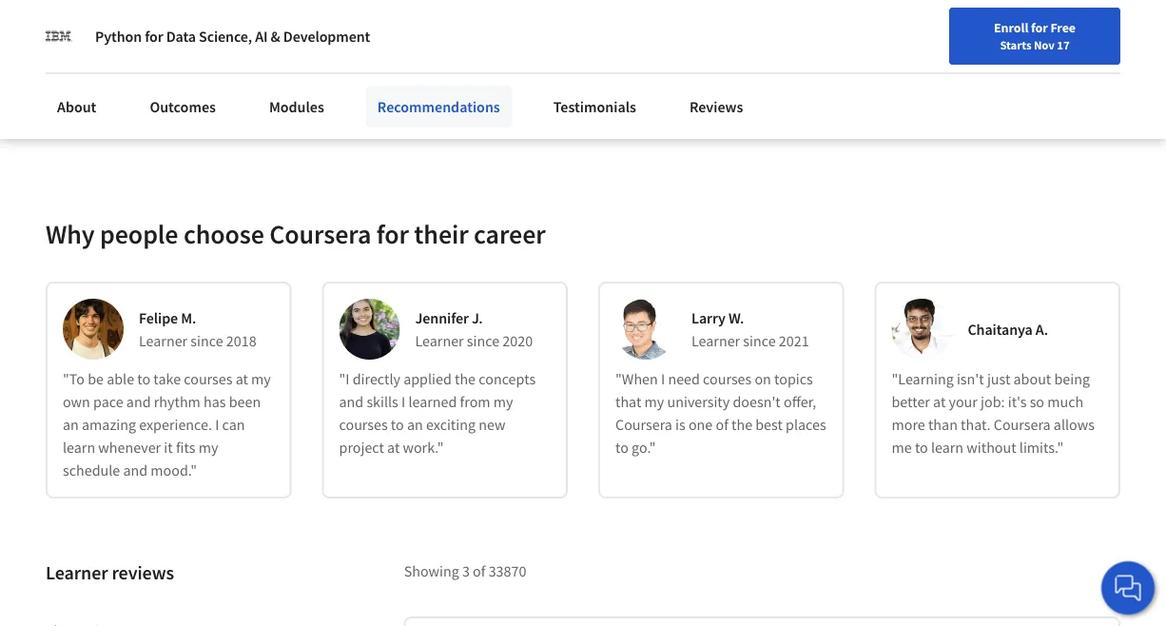 Task type: locate. For each thing, give the bounding box(es) containing it.
learner left reviews
[[46, 561, 108, 585]]

3 since from the left
[[744, 331, 776, 351]]

for inside "enroll for free starts nov 17"
[[1032, 19, 1048, 36]]

and down whenever
[[123, 461, 148, 480]]

1 vertical spatial of
[[473, 562, 486, 581]]

that.
[[961, 415, 991, 434]]

the left best
[[732, 415, 753, 434]]

None search field
[[256, 12, 418, 50]]

the up from at left
[[455, 370, 476, 389]]

1 horizontal spatial coursera
[[616, 415, 673, 434]]

my
[[251, 370, 271, 389], [494, 392, 513, 411], [645, 392, 665, 411], [199, 438, 218, 457]]

it's
[[1009, 392, 1027, 411]]

an down own
[[63, 415, 79, 434]]

2 since from the left
[[467, 331, 500, 351]]

larry w. learner since 2021
[[692, 309, 810, 351]]

0 horizontal spatial the
[[455, 370, 476, 389]]

0 vertical spatial of
[[716, 415, 729, 434]]

0 vertical spatial the
[[455, 370, 476, 389]]

learner for jennifer
[[415, 331, 464, 351]]

experience.
[[139, 415, 212, 434]]

coursera
[[270, 218, 371, 251], [616, 415, 673, 434], [994, 415, 1051, 434]]

learn inside "to be able to take courses at my own pace and rhythm has been an amazing experience. i can learn whenever it fits my schedule and mood."
[[63, 438, 95, 457]]

felipe m. learner since 2018
[[139, 309, 257, 351]]

learner inside felipe m. learner since 2018
[[139, 331, 188, 351]]

to down skills at the bottom of page
[[391, 415, 404, 434]]

choose
[[184, 218, 264, 251]]

1 horizontal spatial i
[[402, 392, 406, 411]]

since down j.
[[467, 331, 500, 351]]

"i
[[339, 370, 350, 389]]

since inside the larry w. learner since 2021
[[744, 331, 776, 351]]

enroll
[[995, 19, 1029, 36]]

course
[[337, 45, 376, 62]]

i left 'can'
[[215, 415, 219, 434]]

show
[[61, 100, 93, 117]]

testimonials
[[554, 97, 637, 116]]

menu item
[[818, 19, 941, 81]]

learner inside jennifer j. learner since 2020
[[415, 331, 464, 351]]

learn up schedule
[[63, 438, 95, 457]]

it
[[164, 438, 173, 457]]

courses left on
[[703, 370, 752, 389]]

"to be able to take courses at my own pace and rhythm has been an amazing experience. i can learn whenever it fits my schedule and mood."
[[63, 370, 271, 480]]

0 horizontal spatial for
[[145, 27, 163, 46]]

felipe
[[139, 309, 178, 328]]

my down concepts
[[494, 392, 513, 411]]

from
[[460, 392, 491, 411]]

1 vertical spatial i
[[402, 392, 406, 411]]

my inside the "when i need courses on topics that my university doesn't offer, coursera is one of the best places to go."
[[645, 392, 665, 411]]

about link
[[46, 86, 108, 128]]

2 horizontal spatial courses
[[703, 370, 752, 389]]

2 an from the left
[[407, 415, 423, 434]]

at inside "to be able to take courses at my own pace and rhythm has been an amazing experience. i can learn whenever it fits my schedule and mood."
[[236, 370, 248, 389]]

at inside "learning isn't just about being better at your job: it's so much more than that. coursera allows me to learn without limits."
[[934, 392, 946, 411]]

own
[[63, 392, 90, 411]]

ibm image
[[46, 23, 72, 49]]

an up work."
[[407, 415, 423, 434]]

1 vertical spatial the
[[732, 415, 753, 434]]

for for python
[[145, 27, 163, 46]]

1 vertical spatial at
[[934, 392, 946, 411]]

i inside "to be able to take courses at my own pace and rhythm has been an amazing experience. i can learn whenever it fits my schedule and mood."
[[215, 415, 219, 434]]

reviews
[[690, 97, 744, 116]]

topics
[[775, 370, 813, 389]]

1 horizontal spatial an
[[407, 415, 423, 434]]

learner down larry
[[692, 331, 741, 351]]

about
[[57, 97, 97, 116]]

since inside felipe m. learner since 2018
[[191, 331, 223, 351]]

courses inside '"i directly applied the concepts and skills i learned from my courses to an exciting new project at work."'
[[339, 415, 388, 434]]

i left need
[[661, 370, 665, 389]]

best
[[756, 415, 783, 434]]

i
[[661, 370, 665, 389], [402, 392, 406, 411], [215, 415, 219, 434]]

learner down jennifer
[[415, 331, 464, 351]]

learn for that.
[[932, 438, 964, 457]]

1 horizontal spatial learn
[[932, 438, 964, 457]]

take
[[154, 370, 181, 389]]

2020
[[503, 331, 533, 351]]

1 learn from the left
[[63, 438, 95, 457]]

to left take
[[137, 370, 151, 389]]

my up been
[[251, 370, 271, 389]]

of right one
[[716, 415, 729, 434]]

show fewer
[[61, 100, 129, 117]]

and inside '"i directly applied the concepts and skills i learned from my courses to an exciting new project at work."'
[[339, 392, 364, 411]]

since down w. at the right
[[744, 331, 776, 351]]

courses up project
[[339, 415, 388, 434]]

learn down 'than'
[[932, 438, 964, 457]]

courses inside the "when i need courses on topics that my university doesn't offer, coursera is one of the best places to go."
[[703, 370, 752, 389]]

and down "i
[[339, 392, 364, 411]]

i inside '"i directly applied the concepts and skills i learned from my courses to an exciting new project at work."'
[[402, 392, 406, 411]]

learn inside "learning isn't just about being better at your job: it's so much more than that. coursera allows me to learn without limits."
[[932, 438, 964, 457]]

learner reviews
[[46, 561, 174, 585]]

for left data
[[145, 27, 163, 46]]

2 horizontal spatial i
[[661, 370, 665, 389]]

at up been
[[236, 370, 248, 389]]

1 horizontal spatial at
[[387, 438, 400, 457]]

2 vertical spatial i
[[215, 415, 219, 434]]

offer,
[[784, 392, 817, 411]]

is
[[676, 415, 686, 434]]

for up nov
[[1032, 19, 1048, 36]]

fits
[[176, 438, 196, 457]]

learner
[[139, 331, 188, 351], [415, 331, 464, 351], [692, 331, 741, 351], [46, 561, 108, 585]]

0 horizontal spatial at
[[236, 370, 248, 389]]

places
[[786, 415, 827, 434]]

data
[[166, 27, 196, 46]]

of
[[716, 415, 729, 434], [473, 562, 486, 581]]

to inside '"i directly applied the concepts and skills i learned from my courses to an exciting new project at work."'
[[391, 415, 404, 434]]

2 horizontal spatial since
[[744, 331, 776, 351]]

2018
[[226, 331, 257, 351]]

development
[[283, 27, 370, 46]]

coursera inside "learning isn't just about being better at your job: it's so much more than that. coursera allows me to learn without limits."
[[994, 415, 1051, 434]]

2 learn from the left
[[932, 438, 964, 457]]

an
[[63, 415, 79, 434], [407, 415, 423, 434]]

"when
[[616, 370, 658, 389]]

to inside "to be able to take courses at my own pace and rhythm has been an amazing experience. i can learn whenever it fits my schedule and mood."
[[137, 370, 151, 389]]

of inside the "when i need courses on topics that my university doesn't offer, coursera is one of the best places to go."
[[716, 415, 729, 434]]

for
[[1032, 19, 1048, 36], [145, 27, 163, 46], [377, 218, 409, 251]]

recommendations link
[[366, 86, 512, 128]]

1 since from the left
[[191, 331, 223, 351]]

reviews link
[[678, 86, 755, 128]]

for left their in the top of the page
[[377, 218, 409, 251]]

applied
[[404, 370, 452, 389]]

modules link
[[258, 86, 336, 128]]

1 horizontal spatial of
[[716, 415, 729, 434]]

3
[[462, 562, 470, 581]]

at up 'than'
[[934, 392, 946, 411]]

able
[[107, 370, 134, 389]]

"when i need courses on topics that my university doesn't offer, coursera is one of the best places to go."
[[616, 370, 827, 457]]

of right 3
[[473, 562, 486, 581]]

learner down felipe
[[139, 331, 188, 351]]

1 horizontal spatial courses
[[339, 415, 388, 434]]

has
[[204, 392, 226, 411]]

limits."
[[1020, 438, 1064, 457]]

i right skills at the bottom of page
[[402, 392, 406, 411]]

to inside "learning isn't just about being better at your job: it's so much more than that. coursera allows me to learn without limits."
[[915, 438, 929, 457]]

enroll for free starts nov 17
[[995, 19, 1076, 52]]

courses
[[184, 370, 233, 389], [703, 370, 752, 389], [339, 415, 388, 434]]

0 horizontal spatial since
[[191, 331, 223, 351]]

2 horizontal spatial for
[[1032, 19, 1048, 36]]

2 horizontal spatial coursera
[[994, 415, 1051, 434]]

career
[[474, 218, 546, 251]]

since inside jennifer j. learner since 2020
[[467, 331, 500, 351]]

need
[[668, 370, 700, 389]]

skills
[[367, 392, 399, 411]]

0 horizontal spatial of
[[473, 562, 486, 581]]

1 horizontal spatial the
[[732, 415, 753, 434]]

2021
[[779, 331, 810, 351]]

work."
[[403, 438, 444, 457]]

doesn't
[[733, 392, 781, 411]]

learner inside the larry w. learner since 2021
[[692, 331, 741, 351]]

since down m.
[[191, 331, 223, 351]]

0 horizontal spatial learn
[[63, 438, 95, 457]]

show fewer button
[[46, 92, 144, 126]]

my right that
[[645, 392, 665, 411]]

0 horizontal spatial an
[[63, 415, 79, 434]]

1 horizontal spatial since
[[467, 331, 500, 351]]

showing
[[404, 562, 459, 581]]

to right me
[[915, 438, 929, 457]]

python for data science, ai & development
[[95, 27, 370, 46]]

the
[[455, 370, 476, 389], [732, 415, 753, 434]]

to inside the "when i need courses on topics that my university doesn't offer, coursera is one of the best places to go."
[[616, 438, 629, 457]]

2 horizontal spatial at
[[934, 392, 946, 411]]

at
[[236, 370, 248, 389], [934, 392, 946, 411], [387, 438, 400, 457]]

0 vertical spatial at
[[236, 370, 248, 389]]

0 horizontal spatial i
[[215, 415, 219, 434]]

0 vertical spatial i
[[661, 370, 665, 389]]

and
[[126, 392, 151, 411], [339, 392, 364, 411], [123, 461, 148, 480]]

to left go."
[[616, 438, 629, 457]]

ai
[[255, 27, 268, 46]]

2 vertical spatial at
[[387, 438, 400, 457]]

since
[[191, 331, 223, 351], [467, 331, 500, 351], [744, 331, 776, 351]]

to
[[137, 370, 151, 389], [391, 415, 404, 434], [616, 438, 629, 457], [915, 438, 929, 457]]

courses up has
[[184, 370, 233, 389]]

1 an from the left
[[63, 415, 79, 434]]

at left work."
[[387, 438, 400, 457]]

an inside '"i directly applied the concepts and skills i learned from my courses to an exciting new project at work."'
[[407, 415, 423, 434]]

been
[[229, 392, 261, 411]]

learn for an
[[63, 438, 95, 457]]

0 horizontal spatial courses
[[184, 370, 233, 389]]



Task type: vqa. For each thing, say whether or not it's contained in the screenshot.
For Governments
no



Task type: describe. For each thing, give the bounding box(es) containing it.
starts
[[1001, 37, 1032, 52]]

show notifications image
[[961, 24, 984, 47]]

free
[[1051, 19, 1076, 36]]

&
[[271, 27, 280, 46]]

why
[[46, 218, 95, 251]]

"to
[[63, 370, 85, 389]]

one
[[689, 415, 713, 434]]

nov
[[1034, 37, 1055, 52]]

since for m.
[[191, 331, 223, 351]]

that
[[616, 392, 642, 411]]

chaitanya a.
[[968, 320, 1049, 339]]

showing 3 of 33870
[[404, 562, 527, 581]]

at for courses
[[236, 370, 248, 389]]

larry
[[692, 309, 726, 328]]

exciting
[[426, 415, 476, 434]]

learner for felipe
[[139, 331, 188, 351]]

1 horizontal spatial for
[[377, 218, 409, 251]]

m.
[[181, 309, 196, 328]]

outcomes link
[[138, 86, 227, 128]]

my right fits
[[199, 438, 218, 457]]

learned
[[409, 392, 457, 411]]

job:
[[981, 392, 1006, 411]]

just
[[988, 370, 1011, 389]]

python
[[95, 27, 142, 46]]

fewer
[[96, 100, 129, 117]]

the inside '"i directly applied the concepts and skills i learned from my courses to an exciting new project at work."'
[[455, 370, 476, 389]]

people
[[100, 218, 178, 251]]

outcomes
[[150, 97, 216, 116]]

mood."
[[151, 461, 197, 480]]

chaitanya
[[968, 320, 1033, 339]]

university
[[668, 392, 730, 411]]

"learning isn't just about being better at your job: it's so much more than that. coursera allows me to learn without limits."
[[892, 370, 1095, 457]]

at inside '"i directly applied the concepts and skills i learned from my courses to an exciting new project at work."'
[[387, 438, 400, 457]]

isn't
[[957, 370, 985, 389]]

pace
[[93, 392, 123, 411]]

jennifer
[[415, 309, 469, 328]]

modules
[[269, 97, 324, 116]]

better
[[892, 392, 931, 411]]

jennifer j. learner since 2020
[[415, 309, 533, 351]]

project
[[339, 438, 384, 457]]

since for j.
[[467, 331, 500, 351]]

coursera image
[[15, 15, 136, 46]]

being
[[1055, 370, 1091, 389]]

me
[[892, 438, 912, 457]]

a.
[[1036, 320, 1049, 339]]

i inside the "when i need courses on topics that my university doesn't offer, coursera is one of the best places to go."
[[661, 370, 665, 389]]

go."
[[632, 438, 656, 457]]

learner for larry
[[692, 331, 741, 351]]

j.
[[472, 309, 483, 328]]

allows
[[1054, 415, 1095, 434]]

amazing
[[82, 415, 136, 434]]

about
[[1014, 370, 1052, 389]]

directly
[[353, 370, 401, 389]]

why people choose coursera for their career
[[46, 218, 546, 251]]

0 horizontal spatial coursera
[[270, 218, 371, 251]]

much
[[1048, 392, 1084, 411]]

an inside "to be able to take courses at my own pace and rhythm has been an amazing experience. i can learn whenever it fits my schedule and mood."
[[63, 415, 79, 434]]

the inside the "when i need courses on topics that my university doesn't offer, coursera is one of the best places to go."
[[732, 415, 753, 434]]

more
[[892, 415, 926, 434]]

coursera inside the "when i need courses on topics that my university doesn't offer, coursera is one of the best places to go."
[[616, 415, 673, 434]]

science,
[[199, 27, 252, 46]]

concepts
[[479, 370, 536, 389]]

my inside '"i directly applied the concepts and skills i learned from my courses to an exciting new project at work."'
[[494, 392, 513, 411]]

recommendations
[[378, 97, 500, 116]]

be
[[88, 370, 104, 389]]

collection element
[[34, 0, 1133, 156]]

and down able
[[126, 392, 151, 411]]

"i directly applied the concepts and skills i learned from my courses to an exciting new project at work."
[[339, 370, 536, 457]]

rhythm
[[154, 392, 201, 411]]

new
[[479, 415, 506, 434]]

than
[[929, 415, 958, 434]]

at for better
[[934, 392, 946, 411]]

can
[[222, 415, 245, 434]]

since for w.
[[744, 331, 776, 351]]

chat with us image
[[1113, 573, 1144, 603]]

courses inside "to be able to take courses at my own pace and rhythm has been an amazing experience. i can learn whenever it fits my schedule and mood."
[[184, 370, 233, 389]]

your
[[949, 392, 978, 411]]

"learning
[[892, 370, 954, 389]]

schedule
[[63, 461, 120, 480]]

testimonials link
[[542, 86, 648, 128]]

their
[[414, 218, 469, 251]]

on
[[755, 370, 772, 389]]

33870
[[489, 562, 527, 581]]

whenever
[[98, 438, 161, 457]]

for for enroll
[[1032, 19, 1048, 36]]

so
[[1030, 392, 1045, 411]]



